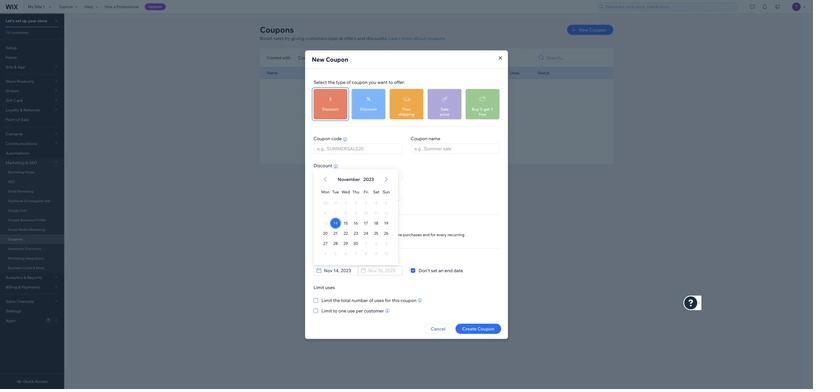 Task type: vqa. For each thing, say whether or not it's contained in the screenshot.
of in the 'Sidebar' element
yes



Task type: locate. For each thing, give the bounding box(es) containing it.
google down facebook
[[8, 209, 20, 213]]

google up social
[[8, 218, 20, 222]]

1 horizontal spatial coupons
[[260, 25, 294, 35]]

0 horizontal spatial coupons
[[8, 237, 22, 242]]

email marketing
[[8, 189, 34, 194]]

free shipping
[[399, 107, 415, 117]]

19
[[384, 221, 389, 226]]

1 vertical spatial new coupon
[[312, 56, 349, 63]]

by
[[285, 36, 290, 41]]

0 vertical spatial learn
[[389, 36, 401, 41]]

marketing integrations
[[8, 257, 44, 261]]

1 horizontal spatial sale
[[441, 107, 449, 112]]

to inside checkbox
[[333, 308, 338, 314]]

1 horizontal spatial you
[[410, 136, 417, 141]]

limit inside limit the total number of uses for this coupon option
[[322, 298, 332, 304]]

the inside limit the total number of uses for this coupon option
[[333, 298, 340, 304]]

0 vertical spatial uses
[[325, 285, 335, 291]]

2 row from the top
[[321, 198, 392, 208]]

of up customer
[[369, 298, 374, 304]]

2 vertical spatial new
[[428, 146, 437, 151]]

seo down automations link
[[29, 160, 37, 166]]

1 vertical spatial sale
[[21, 117, 29, 122]]

uses up customer
[[375, 298, 384, 304]]

ads up google business profile
[[20, 209, 27, 213]]

total
[[341, 298, 351, 304]]

1 horizontal spatial new
[[428, 146, 437, 151]]

business
[[20, 218, 35, 222], [8, 266, 22, 270]]

1 vertical spatial you
[[410, 136, 417, 141]]

limit down the valid
[[314, 285, 324, 291]]

y
[[491, 107, 494, 112]]

1 horizontal spatial learn
[[389, 36, 401, 41]]

marketing down automations
[[6, 160, 25, 166]]

my
[[28, 4, 34, 9]]

media
[[18, 228, 28, 232]]

0 horizontal spatial $
[[318, 173, 320, 179]]

coupon code
[[314, 136, 342, 141]]

2 vertical spatial limit
[[322, 308, 332, 314]]

1 horizontal spatial for
[[385, 298, 391, 304]]

grid
[[314, 169, 398, 266]]

1 vertical spatial and
[[423, 232, 430, 238]]

0 horizontal spatial this
[[357, 232, 364, 238]]

1 horizontal spatial ads
[[44, 199, 51, 203]]

google for google ads
[[8, 209, 20, 213]]

& up 'marketing home'
[[25, 160, 28, 166]]

15
[[344, 221, 348, 226]]

learn
[[389, 36, 401, 41], [341, 238, 351, 243]]

this
[[357, 232, 364, 238], [392, 298, 400, 304]]

1 horizontal spatial more
[[402, 36, 413, 41]]

row containing 20
[[321, 229, 392, 239]]

facebook
[[8, 199, 24, 203]]

for right number
[[385, 298, 391, 304]]

0 vertical spatial seo
[[29, 160, 37, 166]]

row group
[[314, 198, 398, 266]]

1 horizontal spatial to
[[333, 308, 338, 314]]

help
[[85, 4, 93, 9]]

0 vertical spatial you
[[369, 79, 377, 85]]

discounts
[[25, 247, 41, 251]]

1 vertical spatial limit
[[322, 298, 332, 304]]

automatic
[[8, 247, 24, 251]]

28
[[334, 241, 338, 246]]

home
[[6, 55, 17, 60], [25, 170, 35, 175]]

sidebar element
[[0, 14, 64, 390]]

marketing down marketing & seo
[[8, 170, 24, 175]]

2 vertical spatial new coupon
[[428, 146, 455, 151]]

setup link
[[0, 43, 64, 53]]

1 vertical spatial uses
[[375, 298, 384, 304]]

seo inside popup button
[[29, 160, 37, 166]]

2 vertical spatial to
[[333, 308, 338, 314]]

coupon inside option
[[401, 298, 417, 304]]

use left per
[[348, 308, 355, 314]]

1 horizontal spatial seo
[[29, 160, 37, 166]]

0 horizontal spatial to
[[326, 189, 329, 194]]

for right 25 on the left bottom
[[380, 232, 385, 238]]

0 vertical spatial ads
[[44, 199, 51, 203]]

0 horizontal spatial uses
[[325, 285, 335, 291]]

limit uses
[[314, 285, 335, 291]]

0 vertical spatial sale
[[441, 107, 449, 112]]

0 vertical spatial this
[[357, 232, 364, 238]]

0 horizontal spatial more
[[352, 238, 362, 243]]

1 horizontal spatial of
[[347, 79, 351, 85]]

business left cards
[[8, 266, 22, 270]]

more left about
[[402, 36, 413, 41]]

for left every
[[431, 232, 436, 238]]

one
[[339, 308, 347, 314]]

1 vertical spatial $
[[318, 173, 320, 179]]

upgrade
[[148, 5, 162, 9]]

to for limit to one use per customer
[[333, 308, 338, 314]]

4 row from the top
[[321, 218, 392, 229]]

and right offers
[[358, 36, 366, 41]]

marketing down the 'profile'
[[29, 228, 45, 232]]

want
[[378, 79, 388, 85]]

0 vertical spatial coupon
[[352, 79, 368, 85]]

learn down 22
[[341, 238, 351, 243]]

google ads link
[[0, 206, 64, 216]]

0 horizontal spatial a
[[113, 4, 115, 9]]

0 vertical spatial business
[[20, 218, 35, 222]]

to
[[389, 79, 393, 85], [326, 189, 329, 194], [333, 308, 338, 314]]

2 horizontal spatial new
[[579, 27, 589, 33]]

ads inside "google ads" link
[[20, 209, 27, 213]]

& for facebook
[[24, 199, 27, 203]]

2 vertical spatial coupon
[[401, 298, 417, 304]]

settings link
[[0, 307, 64, 316]]

quick
[[23, 380, 34, 385]]

0 vertical spatial google
[[8, 209, 20, 213]]

more down 23
[[352, 238, 362, 243]]

0 vertical spatial more
[[402, 36, 413, 41]]

time
[[394, 232, 402, 238]]

site
[[35, 4, 42, 9]]

price
[[440, 112, 450, 117]]

marketing home
[[8, 170, 35, 175]]

social media marketing
[[8, 228, 45, 232]]

0 horizontal spatial new
[[312, 56, 325, 63]]

alert containing november
[[336, 176, 376, 183]]

google ads
[[8, 209, 27, 213]]

limit for limit to one use per customer
[[322, 308, 332, 314]]

new inside button
[[579, 27, 589, 33]]

this inside customers will use this coupon for one-time purchases and for every recurring purchase.
[[357, 232, 364, 238]]

0 horizontal spatial set
[[15, 18, 21, 23]]

one-
[[386, 232, 394, 238]]

per
[[356, 308, 363, 314]]

1 horizontal spatial $
[[329, 96, 332, 102]]

facebook & instagram ads link
[[0, 197, 64, 206]]

& left more
[[33, 266, 35, 270]]

setup
[[6, 45, 17, 50]]

and right purchases on the bottom of the page
[[423, 232, 430, 238]]

1 row from the top
[[321, 185, 392, 198]]

mon tue wed thu
[[322, 190, 360, 195]]

Search... field
[[545, 53, 605, 63]]

to left the 'one'
[[333, 308, 338, 314]]

home down setup
[[6, 55, 17, 60]]

coupons for coupons boost sales by giving customers special offers and discounts. learn more about coupons
[[260, 25, 294, 35]]

create coupon button
[[456, 324, 502, 334]]

0 vertical spatial use
[[350, 232, 356, 238]]

for inside limit the total number of uses for this coupon option
[[385, 298, 391, 304]]

created
[[267, 55, 282, 60]]

e.g., SUMMERSALE20 field
[[316, 144, 401, 154]]

limit inside limit to one use per customer checkbox
[[322, 308, 332, 314]]

ads right instagram
[[44, 199, 51, 203]]

1 vertical spatial to
[[326, 189, 329, 194]]

1 horizontal spatial new coupon
[[428, 146, 455, 151]]

row group containing 14
[[314, 198, 398, 266]]

0 horizontal spatial sale
[[21, 117, 29, 122]]

of inside option
[[369, 298, 374, 304]]

1 horizontal spatial and
[[423, 232, 430, 238]]

customer
[[364, 308, 384, 314]]

& right facebook
[[24, 199, 27, 203]]

1 vertical spatial set
[[431, 268, 438, 274]]

coupons up automatic
[[8, 237, 22, 242]]

uses down valid between
[[325, 285, 335, 291]]

1 vertical spatial ads
[[20, 209, 27, 213]]

0 horizontal spatial ads
[[20, 209, 27, 213]]

1 vertical spatial google
[[8, 218, 20, 222]]

between
[[325, 258, 344, 264]]

automations
[[6, 151, 30, 156]]

limit down limit uses at left
[[322, 298, 332, 304]]

coupons inside sidebar element
[[8, 237, 22, 242]]

business cards & more
[[8, 266, 44, 270]]

alert
[[336, 176, 376, 183]]

add
[[418, 136, 425, 141]]

the left total
[[333, 298, 340, 304]]

seo
[[29, 160, 37, 166], [8, 180, 15, 184]]

Search for tools, apps, help & more... field
[[604, 3, 736, 11]]

1 vertical spatial a
[[426, 136, 428, 141]]

the left type
[[328, 79, 335, 85]]

2 vertical spatial &
[[33, 266, 35, 270]]

21
[[334, 231, 338, 236]]

set
[[15, 18, 21, 23], [431, 268, 438, 274]]

a right hire
[[113, 4, 115, 9]]

coupons up sales
[[260, 25, 294, 35]]

discount for %
[[361, 107, 377, 112]]

up
[[22, 18, 27, 23]]

6 row from the top
[[321, 239, 392, 249]]

to right apply
[[326, 189, 329, 194]]

0 horizontal spatial home
[[6, 55, 17, 60]]

set left an
[[431, 268, 438, 274]]

store
[[37, 18, 47, 23]]

for
[[380, 232, 385, 238], [431, 232, 436, 238], [385, 298, 391, 304]]

a right add
[[426, 136, 428, 141]]

1 vertical spatial coupon
[[365, 232, 379, 238]]

settings
[[6, 309, 21, 314]]

professional
[[116, 4, 139, 9]]

once
[[399, 136, 409, 141]]

1 vertical spatial this
[[392, 298, 400, 304]]

new for the new coupon link
[[428, 146, 437, 151]]

marketing
[[6, 160, 25, 166], [8, 170, 24, 175], [17, 189, 34, 194], [29, 228, 45, 232], [8, 257, 24, 261]]

1 vertical spatial the
[[333, 298, 340, 304]]

0 horizontal spatial new coupon
[[312, 56, 349, 63]]

1 vertical spatial of
[[16, 117, 20, 122]]

row containing 27
[[321, 239, 392, 249]]

Choose one field
[[316, 196, 394, 206]]

it
[[462, 136, 465, 141]]

0 vertical spatial new coupon
[[579, 27, 607, 33]]

set inside sidebar element
[[15, 18, 21, 23]]

home down marketing & seo popup button
[[25, 170, 35, 175]]

& inside popup button
[[25, 160, 28, 166]]

new for new coupon button
[[579, 27, 589, 33]]

2 horizontal spatial to
[[389, 79, 393, 85]]

marketing inside popup button
[[6, 160, 25, 166]]

uses
[[325, 285, 335, 291], [375, 298, 384, 304]]

1 horizontal spatial set
[[431, 268, 438, 274]]

use right will
[[350, 232, 356, 238]]

5 row from the top
[[321, 229, 392, 239]]

limit left the 'one'
[[322, 308, 332, 314]]

1 vertical spatial use
[[348, 308, 355, 314]]

status
[[538, 70, 550, 76]]

apply to
[[314, 189, 329, 194]]

coupon inside customers will use this coupon for one-time purchases and for every recurring purchase.
[[365, 232, 379, 238]]

1 vertical spatial &
[[24, 199, 27, 203]]

upgrade button
[[145, 3, 166, 10]]

limit to one use per customer
[[322, 308, 384, 314]]

seo up the email
[[8, 180, 15, 184]]

2 vertical spatial of
[[369, 298, 374, 304]]

0 vertical spatial set
[[15, 18, 21, 23]]

point
[[6, 117, 15, 122]]

you left add
[[410, 136, 417, 141]]

2 horizontal spatial of
[[369, 298, 374, 304]]

new coupon for the new coupon link
[[428, 146, 455, 151]]

0 horizontal spatial for
[[380, 232, 385, 238]]

set inside option
[[431, 268, 438, 274]]

coupons for coupons
[[8, 237, 22, 242]]

new coupon inside button
[[579, 27, 607, 33]]

1 horizontal spatial this
[[392, 298, 400, 304]]

0 horizontal spatial seo
[[8, 180, 15, 184]]

Limit to one use per customer checkbox
[[314, 308, 384, 315]]

0 vertical spatial new
[[579, 27, 589, 33]]

seo link
[[0, 177, 64, 187]]

20
[[323, 231, 328, 236]]

0 vertical spatial and
[[358, 36, 366, 41]]

1 google from the top
[[8, 209, 20, 213]]

2 google from the top
[[8, 218, 20, 222]]

new coupon for new coupon button
[[579, 27, 607, 33]]

0 vertical spatial of
[[347, 79, 351, 85]]

0 vertical spatial limit
[[314, 285, 324, 291]]

0 horizontal spatial of
[[16, 117, 20, 122]]

17
[[364, 221, 368, 226]]

don't set an end date
[[419, 268, 464, 274]]

cards
[[23, 266, 32, 270]]

0 vertical spatial &
[[25, 160, 28, 166]]

more inside coupons boost sales by giving customers special offers and discounts. learn more about coupons
[[402, 36, 413, 41]]

1/6
[[6, 30, 11, 35]]

marketing down automatic
[[8, 257, 24, 261]]

use inside checkbox
[[348, 308, 355, 314]]

you left "want" on the top left of the page
[[369, 79, 377, 85]]

1 horizontal spatial uses
[[375, 298, 384, 304]]

limit for limit uses
[[314, 285, 324, 291]]

row containing 14
[[321, 218, 392, 229]]

1 vertical spatial home
[[25, 170, 35, 175]]

include
[[322, 224, 337, 230]]

business up 'social media marketing'
[[20, 218, 35, 222]]

of right point
[[16, 117, 20, 122]]

end
[[445, 268, 453, 274]]

0 horizontal spatial and
[[358, 36, 366, 41]]

coupons inside coupons boost sales by giving customers special offers and discounts. learn more about coupons
[[260, 25, 294, 35]]

0 vertical spatial $
[[329, 96, 332, 102]]

business cards & more link
[[0, 264, 64, 273]]

2 horizontal spatial new coupon
[[579, 27, 607, 33]]

25
[[374, 231, 379, 236]]

once you add a coupon, you'll see it here.
[[399, 136, 475, 141]]

profile
[[35, 218, 46, 222]]

to right "want" on the top left of the page
[[389, 79, 393, 85]]

marketing & seo
[[6, 160, 37, 166]]

16
[[354, 221, 358, 226]]

row
[[321, 185, 392, 198], [321, 198, 392, 208], [321, 208, 392, 218], [321, 218, 392, 229], [321, 229, 392, 239], [321, 239, 392, 249], [321, 249, 392, 259]]

limit
[[314, 285, 324, 291], [322, 298, 332, 304], [322, 308, 332, 314]]

0 horizontal spatial learn
[[341, 238, 351, 243]]

None field
[[297, 53, 365, 63], [395, 53, 434, 63], [320, 171, 401, 181], [323, 266, 356, 276], [367, 266, 401, 276], [297, 53, 365, 63], [395, 53, 434, 63], [320, 171, 401, 181], [323, 266, 356, 276], [367, 266, 401, 276]]

0 vertical spatial home
[[6, 55, 17, 60]]

learn right discounts. at the top left of the page
[[389, 36, 401, 41]]

0 vertical spatial coupons
[[260, 25, 294, 35]]

1 vertical spatial coupons
[[8, 237, 22, 242]]

0 vertical spatial the
[[328, 79, 335, 85]]

of right type
[[347, 79, 351, 85]]

set left up at top
[[15, 18, 21, 23]]



Task type: describe. For each thing, give the bounding box(es) containing it.
1 vertical spatial more
[[352, 238, 362, 243]]

sales
[[274, 36, 284, 41]]

created with:
[[267, 55, 291, 60]]

automatic discounts link
[[0, 244, 64, 254]]

2023
[[364, 177, 374, 182]]

point of sale
[[6, 117, 29, 122]]

valid
[[314, 258, 324, 264]]

an
[[439, 268, 444, 274]]

27
[[323, 241, 328, 246]]

quick access button
[[16, 380, 48, 385]]

ads inside facebook & instagram ads link
[[44, 199, 51, 203]]

see
[[455, 136, 461, 141]]

recurring
[[448, 232, 465, 238]]

coupons
[[427, 36, 446, 41]]

1/6 completed
[[6, 30, 28, 35]]

uses inside option
[[375, 298, 384, 304]]

learn more
[[341, 238, 362, 243]]

google business profile link
[[0, 216, 64, 225]]

e.g., Summer sale field
[[413, 144, 498, 154]]

date
[[454, 268, 464, 274]]

instagram
[[27, 199, 44, 203]]

set for don't
[[431, 268, 438, 274]]

social
[[8, 228, 18, 232]]

26
[[384, 231, 389, 236]]

free
[[479, 112, 487, 117]]

7 row from the top
[[321, 249, 392, 259]]

code
[[332, 136, 342, 141]]

0 vertical spatial to
[[389, 79, 393, 85]]

marketing integrations link
[[0, 254, 64, 264]]

marketing for home
[[8, 170, 24, 175]]

tuesday, november 14, 2023 cell
[[331, 218, 341, 229]]

learn more about coupons link
[[389, 36, 446, 41]]

fri
[[364, 190, 369, 195]]

grid containing november
[[314, 169, 398, 266]]

boost
[[260, 36, 273, 41]]

create
[[463, 326, 477, 332]]

special
[[329, 36, 343, 41]]

and inside customers will use this coupon for one-time purchases and for every recurring purchase.
[[423, 232, 430, 238]]

free
[[403, 107, 411, 112]]

1 horizontal spatial home
[[25, 170, 35, 175]]

Don't set an end date checkbox
[[411, 267, 464, 274]]

& for marketing
[[25, 160, 28, 166]]

sale inside the "sale price"
[[441, 107, 449, 112]]

marketing for &
[[6, 160, 25, 166]]

marketing up facebook & instagram ads
[[17, 189, 34, 194]]

purchases
[[403, 232, 422, 238]]

let's set up your store
[[6, 18, 47, 23]]

24
[[364, 231, 369, 236]]

2 horizontal spatial for
[[431, 232, 436, 238]]

purchase.
[[322, 238, 340, 243]]

coupon for of
[[352, 79, 368, 85]]

email marketing link
[[0, 187, 64, 197]]

row containing mon
[[321, 185, 392, 198]]

discounts.
[[367, 36, 388, 41]]

create coupon
[[463, 326, 495, 332]]

buy
[[472, 107, 479, 112]]

november
[[338, 177, 360, 182]]

1 vertical spatial business
[[8, 266, 22, 270]]

coupon,
[[429, 136, 443, 141]]

cancel
[[431, 326, 446, 332]]

the for select
[[328, 79, 335, 85]]

set for let's
[[15, 18, 21, 23]]

this inside limit the total number of uses for this coupon option
[[392, 298, 400, 304]]

apply
[[314, 189, 325, 194]]

explore
[[59, 4, 73, 9]]

integrations
[[25, 257, 44, 261]]

coupon for this
[[365, 232, 379, 238]]

help button
[[81, 0, 101, 14]]

my site 1
[[28, 4, 45, 9]]

new coupon button
[[568, 25, 614, 35]]

marketing & seo button
[[0, 158, 64, 168]]

about
[[414, 36, 426, 41]]

home link
[[0, 53, 64, 62]]

google for google business profile
[[8, 218, 20, 222]]

discount for $
[[322, 107, 339, 112]]

with:
[[283, 55, 291, 60]]

get
[[484, 107, 490, 112]]

0 horizontal spatial you
[[369, 79, 377, 85]]

tue
[[333, 190, 339, 195]]

email
[[8, 189, 17, 194]]

of inside sidebar element
[[16, 117, 20, 122]]

3 row from the top
[[321, 208, 392, 218]]

sale inside sidebar element
[[21, 117, 29, 122]]

use inside customers will use this coupon for one-time purchases and for every recurring purchase.
[[350, 232, 356, 238]]

coupons link
[[0, 235, 64, 244]]

limit the total number of uses for this coupon
[[322, 298, 417, 304]]

1 horizontal spatial a
[[426, 136, 428, 141]]

to for apply to
[[326, 189, 329, 194]]

name
[[429, 136, 441, 141]]

status:
[[377, 55, 390, 60]]

coupon name
[[411, 136, 441, 141]]

customers
[[322, 232, 342, 238]]

number
[[352, 298, 368, 304]]

Limit the total number of uses for this coupon checkbox
[[314, 297, 417, 304]]

more
[[36, 266, 44, 270]]

let's
[[6, 18, 15, 23]]

marketing for integrations
[[8, 257, 24, 261]]

offers
[[344, 36, 357, 41]]

1 vertical spatial learn
[[341, 238, 351, 243]]

limit for limit the total number of uses for this coupon
[[322, 298, 332, 304]]

the for limit
[[333, 298, 340, 304]]

and inside coupons boost sales by giving customers special offers and discounts. learn more about coupons
[[358, 36, 366, 41]]

1 vertical spatial seo
[[8, 180, 15, 184]]

every
[[437, 232, 447, 238]]

access
[[35, 380, 48, 385]]

alert inside grid
[[336, 176, 376, 183]]

learn inside coupons boost sales by giving customers special offers and discounts. learn more about coupons
[[389, 36, 401, 41]]

social media marketing link
[[0, 225, 64, 235]]

quick access
[[23, 380, 48, 385]]

automations link
[[0, 149, 64, 158]]

here.
[[466, 136, 475, 141]]

1 vertical spatial new
[[312, 56, 325, 63]]

Include subscriptions checkbox
[[314, 223, 367, 230]]

0 vertical spatial a
[[113, 4, 115, 9]]

completed
[[12, 30, 28, 35]]

wed
[[342, 190, 350, 195]]

30
[[354, 241, 359, 246]]



